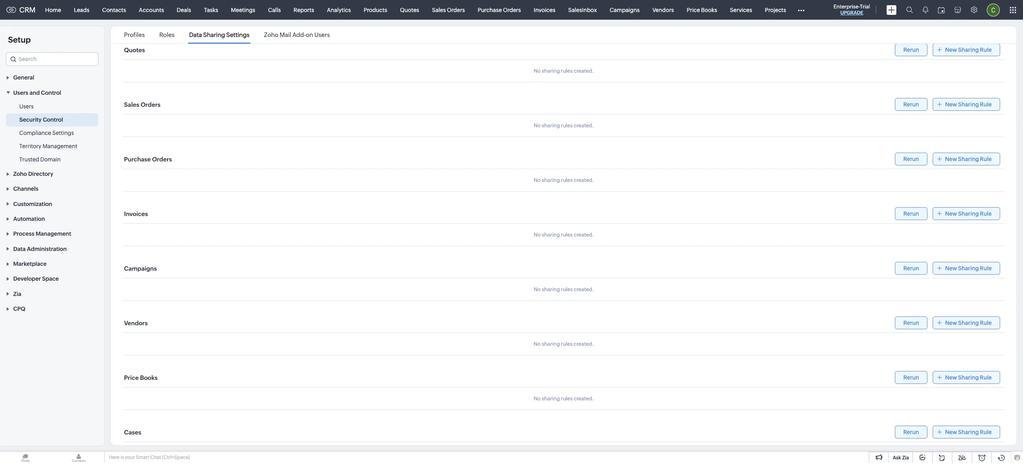 Task type: locate. For each thing, give the bounding box(es) containing it.
profile element
[[982, 0, 1005, 19]]

3 new from the top
[[945, 156, 957, 162]]

4 sharing from the top
[[542, 232, 560, 238]]

channels
[[13, 186, 38, 192]]

3 no from the top
[[534, 177, 541, 183]]

enterprise-trial upgrade
[[834, 4, 870, 16]]

1 vertical spatial control
[[43, 116, 63, 123]]

1 vertical spatial data
[[13, 246, 26, 252]]

zoho inside dropdown button
[[13, 171, 27, 177]]

signals element
[[918, 0, 933, 20]]

2 new from the top
[[945, 101, 957, 108]]

control down general dropdown button
[[41, 89, 61, 96]]

3 rules from the top
[[561, 177, 573, 183]]

users left and at the left top
[[13, 89, 28, 96]]

0 vertical spatial data
[[189, 31, 202, 38]]

new sharing rule button for price books
[[933, 371, 1000, 384]]

control
[[41, 89, 61, 96], [43, 116, 63, 123]]

1 vertical spatial users
[[13, 89, 28, 96]]

new sharing rule button for campaigns
[[933, 262, 1000, 275]]

management inside users and control 'region'
[[43, 143, 77, 149]]

new for price books
[[945, 374, 957, 381]]

3 new sharing rule button from the top
[[933, 153, 1000, 165]]

2 rule from the top
[[980, 101, 992, 108]]

cpq
[[13, 306, 25, 312]]

0 horizontal spatial zia
[[13, 291, 21, 297]]

6 rule from the top
[[980, 320, 992, 326]]

create menu image
[[887, 5, 897, 15]]

8 new sharing rule from the top
[[945, 429, 992, 435]]

settings down meetings link
[[226, 31, 250, 38]]

data inside data administration dropdown button
[[13, 246, 26, 252]]

0 vertical spatial sales
[[432, 7, 446, 13]]

0 horizontal spatial data
[[13, 246, 26, 252]]

list
[[117, 26, 337, 43]]

0 horizontal spatial quotes
[[124, 47, 145, 53]]

7 new sharing rule from the top
[[945, 374, 992, 381]]

1 vertical spatial zoho
[[13, 171, 27, 177]]

leads link
[[68, 0, 96, 19]]

new sharing rule for cases
[[945, 429, 992, 435]]

1 horizontal spatial invoices
[[534, 7, 556, 13]]

vendors
[[653, 7, 674, 13], [124, 320, 148, 326]]

1 vertical spatial sales orders
[[124, 101, 161, 108]]

ask
[[893, 455, 901, 461]]

1 horizontal spatial books
[[701, 7, 717, 13]]

zoho left mail
[[264, 31, 278, 38]]

1 vertical spatial purchase
[[124, 156, 151, 163]]

7 new sharing rule button from the top
[[933, 371, 1000, 384]]

administration
[[27, 246, 67, 252]]

1 vertical spatial price books
[[124, 374, 158, 381]]

2 new sharing rule from the top
[[945, 101, 992, 108]]

2 rules from the top
[[561, 122, 573, 129]]

0 horizontal spatial books
[[140, 374, 158, 381]]

6 new sharing rule button from the top
[[933, 316, 1000, 329]]

3 rule from the top
[[980, 156, 992, 162]]

4 rule from the top
[[980, 210, 992, 217]]

1 horizontal spatial campaigns
[[610, 7, 640, 13]]

0 vertical spatial zia
[[13, 291, 21, 297]]

sales
[[432, 7, 446, 13], [124, 101, 139, 108]]

price
[[687, 7, 700, 13], [124, 374, 139, 381]]

0 vertical spatial purchase orders
[[478, 7, 521, 13]]

rule
[[980, 47, 992, 53], [980, 101, 992, 108], [980, 156, 992, 162], [980, 210, 992, 217], [980, 265, 992, 272], [980, 320, 992, 326], [980, 374, 992, 381], [980, 429, 992, 435]]

6 rules from the top
[[561, 341, 573, 347]]

profiles link
[[123, 31, 146, 38]]

zoho mail add-on users
[[264, 31, 330, 38]]

1 vertical spatial books
[[140, 374, 158, 381]]

5 created. from the top
[[574, 286, 594, 292]]

territory management
[[19, 143, 77, 149]]

rule for vendors
[[980, 320, 992, 326]]

data for data sharing settings
[[189, 31, 202, 38]]

users
[[314, 31, 330, 38], [13, 89, 28, 96], [19, 103, 34, 110]]

Search text field
[[6, 53, 98, 65]]

users right on
[[314, 31, 330, 38]]

settings up territory management
[[52, 130, 74, 136]]

security
[[19, 116, 42, 123]]

1 horizontal spatial data
[[189, 31, 202, 38]]

1 horizontal spatial sales orders
[[432, 7, 465, 13]]

0 vertical spatial users
[[314, 31, 330, 38]]

0 vertical spatial price
[[687, 7, 700, 13]]

0 vertical spatial sales orders
[[432, 7, 465, 13]]

(ctrl+space)
[[162, 455, 190, 460]]

new sharing rule for price books
[[945, 374, 992, 381]]

customization button
[[0, 196, 104, 211]]

new sharing rule for invoices
[[945, 210, 992, 217]]

5 no from the top
[[534, 286, 541, 292]]

security control
[[19, 116, 63, 123]]

5 rule from the top
[[980, 265, 992, 272]]

1 vertical spatial invoices
[[124, 210, 148, 217]]

profile image
[[987, 3, 1000, 16]]

calls link
[[262, 0, 287, 19]]

upgrade
[[841, 10, 864, 16]]

on
[[306, 31, 313, 38]]

analytics
[[327, 7, 351, 13]]

0 vertical spatial invoices
[[534, 7, 556, 13]]

sharing for vendors
[[958, 320, 979, 326]]

trusted domain
[[19, 156, 61, 163]]

0 horizontal spatial settings
[[52, 130, 74, 136]]

projects link
[[759, 0, 793, 19]]

directory
[[28, 171, 53, 177]]

0 horizontal spatial sales orders
[[124, 101, 161, 108]]

mail
[[280, 31, 291, 38]]

1 vertical spatial campaigns
[[124, 265, 157, 272]]

0 vertical spatial price books
[[687, 7, 717, 13]]

0 horizontal spatial vendors
[[124, 320, 148, 326]]

0 horizontal spatial sales
[[124, 101, 139, 108]]

5 new from the top
[[945, 265, 957, 272]]

general
[[13, 74, 34, 81]]

management up data administration dropdown button
[[36, 231, 71, 237]]

3 new sharing rule from the top
[[945, 156, 992, 162]]

control up compliance settings link
[[43, 116, 63, 123]]

home
[[45, 7, 61, 13]]

2 vertical spatial users
[[19, 103, 34, 110]]

sharing for purchase orders
[[958, 156, 979, 162]]

new sharing rule button for invoices
[[933, 207, 1000, 220]]

management for process management
[[36, 231, 71, 237]]

1 horizontal spatial purchase orders
[[478, 7, 521, 13]]

sharing
[[203, 31, 225, 38], [958, 47, 979, 53], [958, 101, 979, 108], [958, 156, 979, 162], [958, 210, 979, 217], [958, 265, 979, 272], [958, 320, 979, 326], [958, 374, 979, 381], [958, 429, 979, 435]]

quotes right products
[[400, 7, 419, 13]]

meetings
[[231, 7, 255, 13]]

sharing
[[542, 68, 560, 74], [542, 122, 560, 129], [542, 177, 560, 183], [542, 232, 560, 238], [542, 286, 560, 292], [542, 341, 560, 347], [542, 396, 560, 402], [542, 450, 560, 456]]

1 vertical spatial vendors
[[124, 320, 148, 326]]

zoho for zoho mail add-on users
[[264, 31, 278, 38]]

8 no from the top
[[534, 450, 541, 456]]

new sharing rule for purchase orders
[[945, 156, 992, 162]]

users up security
[[19, 103, 34, 110]]

campaigns
[[610, 7, 640, 13], [124, 265, 157, 272]]

6 new sharing rule from the top
[[945, 320, 992, 326]]

0 vertical spatial vendors
[[653, 7, 674, 13]]

data down deals
[[189, 31, 202, 38]]

1 new sharing rule from the top
[[945, 47, 992, 53]]

5 new sharing rule from the top
[[945, 265, 992, 272]]

8 rules from the top
[[561, 450, 573, 456]]

1 vertical spatial purchase orders
[[124, 156, 172, 163]]

6 new from the top
[[945, 320, 957, 326]]

4 new sharing rule button from the top
[[933, 207, 1000, 220]]

1 horizontal spatial purchase
[[478, 7, 502, 13]]

created.
[[574, 68, 594, 74], [574, 122, 594, 129], [574, 177, 594, 183], [574, 232, 594, 238], [574, 286, 594, 292], [574, 341, 594, 347], [574, 396, 594, 402], [574, 450, 594, 456]]

sales orders
[[432, 7, 465, 13], [124, 101, 161, 108]]

sales orders link
[[426, 0, 471, 19]]

purchase
[[478, 7, 502, 13], [124, 156, 151, 163]]

rule for quotes
[[980, 47, 992, 53]]

reports
[[294, 7, 314, 13]]

data sharing settings link
[[188, 31, 251, 38]]

orders
[[447, 7, 465, 13], [503, 7, 521, 13], [141, 101, 161, 108], [152, 156, 172, 163]]

users and control region
[[0, 100, 104, 166]]

zia right ask
[[902, 455, 909, 461]]

new for vendors
[[945, 320, 957, 326]]

7 rule from the top
[[980, 374, 992, 381]]

0 horizontal spatial price
[[124, 374, 139, 381]]

crm
[[19, 6, 36, 14]]

8 new from the top
[[945, 429, 957, 435]]

1 horizontal spatial vendors
[[653, 7, 674, 13]]

4 no from the top
[[534, 232, 541, 238]]

4 new sharing rule from the top
[[945, 210, 992, 217]]

new sharing rule button for purchase orders
[[933, 153, 1000, 165]]

1 horizontal spatial quotes
[[400, 7, 419, 13]]

6 created. from the top
[[574, 341, 594, 347]]

automation
[[13, 216, 45, 222]]

quotes
[[400, 7, 419, 13], [124, 47, 145, 53]]

projects
[[765, 7, 786, 13]]

8 created. from the top
[[574, 450, 594, 456]]

management for territory management
[[43, 143, 77, 149]]

1 vertical spatial management
[[36, 231, 71, 237]]

1 horizontal spatial zia
[[902, 455, 909, 461]]

7 rules from the top
[[561, 396, 573, 402]]

4 no sharing rules created. from the top
[[534, 232, 594, 238]]

orders inside sales orders link
[[447, 7, 465, 13]]

None button
[[895, 43, 928, 56], [895, 98, 928, 111], [895, 153, 928, 165], [895, 207, 928, 220], [895, 262, 928, 275], [895, 316, 928, 329], [895, 371, 928, 384], [895, 426, 928, 439], [895, 43, 928, 56], [895, 98, 928, 111], [895, 153, 928, 165], [895, 207, 928, 220], [895, 262, 928, 275], [895, 316, 928, 329], [895, 371, 928, 384], [895, 426, 928, 439]]

price books
[[687, 7, 717, 13], [124, 374, 158, 381]]

7 new from the top
[[945, 374, 957, 381]]

0 vertical spatial control
[[41, 89, 61, 96]]

profiles
[[124, 31, 145, 38]]

users for users
[[19, 103, 34, 110]]

quotes down profiles
[[124, 47, 145, 53]]

zia button
[[0, 286, 104, 301]]

data administration button
[[0, 241, 104, 256]]

meetings link
[[225, 0, 262, 19]]

1 no sharing rules created. from the top
[[534, 68, 594, 74]]

contacts
[[102, 7, 126, 13]]

0 vertical spatial management
[[43, 143, 77, 149]]

management up domain
[[43, 143, 77, 149]]

new for invoices
[[945, 210, 957, 217]]

new for campaigns
[[945, 265, 957, 272]]

users inside 'region'
[[19, 103, 34, 110]]

8 new sharing rule button from the top
[[933, 426, 1000, 439]]

your
[[125, 455, 135, 460]]

zoho up channels
[[13, 171, 27, 177]]

zoho for zoho directory
[[13, 171, 27, 177]]

1 vertical spatial quotes
[[124, 47, 145, 53]]

channels button
[[0, 181, 104, 196]]

new sharing rule for sales orders
[[945, 101, 992, 108]]

new for purchase orders
[[945, 156, 957, 162]]

5 no sharing rules created. from the top
[[534, 286, 594, 292]]

new sharing rule for quotes
[[945, 47, 992, 53]]

2 created. from the top
[[574, 122, 594, 129]]

8 rule from the top
[[980, 429, 992, 435]]

0 vertical spatial zoho
[[264, 31, 278, 38]]

4 new from the top
[[945, 210, 957, 217]]

0 horizontal spatial campaigns
[[124, 265, 157, 272]]

None field
[[6, 52, 98, 66]]

trusted domain link
[[19, 155, 61, 163]]

management inside dropdown button
[[36, 231, 71, 237]]

1 horizontal spatial price books
[[687, 7, 717, 13]]

zia up cpq at the bottom of the page
[[13, 291, 21, 297]]

new sharing rule button
[[933, 43, 1000, 56], [933, 98, 1000, 111], [933, 153, 1000, 165], [933, 207, 1000, 220], [933, 262, 1000, 275], [933, 316, 1000, 329], [933, 371, 1000, 384], [933, 426, 1000, 439]]

books
[[701, 7, 717, 13], [140, 374, 158, 381]]

purchase orders
[[478, 7, 521, 13], [124, 156, 172, 163]]

data
[[189, 31, 202, 38], [13, 246, 26, 252]]

sharing for price books
[[958, 374, 979, 381]]

data down process
[[13, 246, 26, 252]]

0 horizontal spatial zoho
[[13, 171, 27, 177]]

0 vertical spatial purchase
[[478, 7, 502, 13]]

new
[[945, 47, 957, 53], [945, 101, 957, 108], [945, 156, 957, 162], [945, 210, 957, 217], [945, 265, 957, 272], [945, 320, 957, 326], [945, 374, 957, 381], [945, 429, 957, 435]]

1 new from the top
[[945, 47, 957, 53]]

data sharing settings
[[189, 31, 250, 38]]

1 horizontal spatial settings
[[226, 31, 250, 38]]

sharing for invoices
[[958, 210, 979, 217]]

1 vertical spatial settings
[[52, 130, 74, 136]]

1 horizontal spatial sales
[[432, 7, 446, 13]]

1 horizontal spatial zoho
[[264, 31, 278, 38]]

data inside list
[[189, 31, 202, 38]]

1 new sharing rule button from the top
[[933, 43, 1000, 56]]

5 new sharing rule button from the top
[[933, 262, 1000, 275]]

2 new sharing rule button from the top
[[933, 98, 1000, 111]]

1 horizontal spatial price
[[687, 7, 700, 13]]

users inside list
[[314, 31, 330, 38]]

campaigns link
[[603, 0, 646, 19]]

rule for sales orders
[[980, 101, 992, 108]]

settings inside users and control 'region'
[[52, 130, 74, 136]]

process management button
[[0, 226, 104, 241]]

1 rule from the top
[[980, 47, 992, 53]]

search element
[[902, 0, 918, 20]]

users inside dropdown button
[[13, 89, 28, 96]]



Task type: vqa. For each thing, say whether or not it's contained in the screenshot.
first rules from the top of the page
yes



Task type: describe. For each thing, give the bounding box(es) containing it.
compliance settings
[[19, 130, 74, 136]]

new sharing rule button for sales orders
[[933, 98, 1000, 111]]

3 no sharing rules created. from the top
[[534, 177, 594, 183]]

3 sharing from the top
[[542, 177, 560, 183]]

1 sharing from the top
[[542, 68, 560, 74]]

trial
[[860, 4, 870, 10]]

data for data administration
[[13, 246, 26, 252]]

developer space button
[[0, 271, 104, 286]]

calendar image
[[938, 7, 945, 13]]

7 no from the top
[[534, 396, 541, 402]]

rule for campaigns
[[980, 265, 992, 272]]

zia inside dropdown button
[[13, 291, 21, 297]]

1 no from the top
[[534, 68, 541, 74]]

accounts
[[139, 7, 164, 13]]

users for users and control
[[13, 89, 28, 96]]

developer
[[13, 276, 41, 282]]

1 vertical spatial sales
[[124, 101, 139, 108]]

salesinbox link
[[562, 0, 603, 19]]

deals
[[177, 7, 191, 13]]

chat
[[150, 455, 161, 460]]

domain
[[40, 156, 61, 163]]

purchase orders link
[[471, 0, 527, 19]]

vendors link
[[646, 0, 681, 19]]

services
[[730, 7, 752, 13]]

7 sharing from the top
[[542, 396, 560, 402]]

territory management link
[[19, 142, 77, 150]]

setup
[[8, 35, 31, 44]]

is
[[120, 455, 124, 460]]

users and control
[[13, 89, 61, 96]]

leads
[[74, 7, 89, 13]]

smart
[[136, 455, 149, 460]]

compliance settings link
[[19, 129, 74, 137]]

0 horizontal spatial purchase orders
[[124, 156, 172, 163]]

zoho mail add-on users link
[[263, 31, 331, 38]]

process management
[[13, 231, 71, 237]]

rule for purchase orders
[[980, 156, 992, 162]]

deals link
[[170, 0, 198, 19]]

6 no from the top
[[534, 341, 541, 347]]

territory
[[19, 143, 41, 149]]

new for sales orders
[[945, 101, 957, 108]]

cpq button
[[0, 301, 104, 316]]

and
[[30, 89, 40, 96]]

reports link
[[287, 0, 321, 19]]

new sharing rule button for vendors
[[933, 316, 1000, 329]]

7 created. from the top
[[574, 396, 594, 402]]

process
[[13, 231, 34, 237]]

tasks link
[[198, 0, 225, 19]]

accounts link
[[132, 0, 170, 19]]

sharing inside list
[[203, 31, 225, 38]]

0 horizontal spatial purchase
[[124, 156, 151, 163]]

0 horizontal spatial invoices
[[124, 210, 148, 217]]

rule for invoices
[[980, 210, 992, 217]]

1 rules from the top
[[561, 68, 573, 74]]

sharing for sales orders
[[958, 101, 979, 108]]

1 vertical spatial zia
[[902, 455, 909, 461]]

6 no sharing rules created. from the top
[[534, 341, 594, 347]]

contacts link
[[96, 0, 132, 19]]

security control link
[[19, 116, 63, 124]]

users link
[[19, 102, 34, 110]]

here is your smart chat (ctrl+space)
[[109, 455, 190, 460]]

sharing for cases
[[958, 429, 979, 435]]

new sharing rule button for quotes
[[933, 43, 1000, 56]]

salesinbox
[[568, 7, 597, 13]]

list containing profiles
[[117, 26, 337, 43]]

control inside dropdown button
[[41, 89, 61, 96]]

compliance
[[19, 130, 51, 136]]

0 horizontal spatial price books
[[124, 374, 158, 381]]

8 sharing from the top
[[542, 450, 560, 456]]

invoices link
[[527, 0, 562, 19]]

zoho directory button
[[0, 166, 104, 181]]

contacts image
[[53, 452, 104, 463]]

space
[[42, 276, 59, 282]]

services link
[[724, 0, 759, 19]]

here
[[109, 455, 119, 460]]

enterprise-
[[834, 4, 860, 10]]

5 sharing from the top
[[542, 286, 560, 292]]

new for cases
[[945, 429, 957, 435]]

5 rules from the top
[[561, 286, 573, 292]]

1 vertical spatial price
[[124, 374, 139, 381]]

home link
[[39, 0, 68, 19]]

1 created. from the top
[[574, 68, 594, 74]]

0 vertical spatial settings
[[226, 31, 250, 38]]

4 created. from the top
[[574, 232, 594, 238]]

6 sharing from the top
[[542, 341, 560, 347]]

rule for price books
[[980, 374, 992, 381]]

3 created. from the top
[[574, 177, 594, 183]]

new sharing rule for vendors
[[945, 320, 992, 326]]

crm link
[[6, 6, 36, 14]]

marketplace button
[[0, 256, 104, 271]]

2 sharing from the top
[[542, 122, 560, 129]]

2 no from the top
[[534, 122, 541, 129]]

customization
[[13, 201, 52, 207]]

roles link
[[158, 31, 176, 38]]

cases
[[124, 429, 141, 436]]

price books link
[[681, 0, 724, 19]]

sharing for quotes
[[958, 47, 979, 53]]

0 vertical spatial campaigns
[[610, 7, 640, 13]]

search image
[[906, 6, 913, 13]]

0 vertical spatial books
[[701, 7, 717, 13]]

calls
[[268, 7, 281, 13]]

developer space
[[13, 276, 59, 282]]

tasks
[[204, 7, 218, 13]]

data administration
[[13, 246, 67, 252]]

8 no sharing rules created. from the top
[[534, 450, 594, 456]]

0 vertical spatial quotes
[[400, 7, 419, 13]]

2 no sharing rules created. from the top
[[534, 122, 594, 129]]

automation button
[[0, 211, 104, 226]]

orders inside purchase orders link
[[503, 7, 521, 13]]

marketplace
[[13, 261, 47, 267]]

4 rules from the top
[[561, 232, 573, 238]]

analytics link
[[321, 0, 357, 19]]

new sharing rule button for cases
[[933, 426, 1000, 439]]

chats image
[[0, 452, 51, 463]]

general button
[[0, 70, 104, 85]]

signals image
[[923, 6, 929, 13]]

new for quotes
[[945, 47, 957, 53]]

rule for cases
[[980, 429, 992, 435]]

zoho directory
[[13, 171, 53, 177]]

sharing for campaigns
[[958, 265, 979, 272]]

quotes link
[[394, 0, 426, 19]]

users and control button
[[0, 85, 104, 100]]

ask zia
[[893, 455, 909, 461]]

products
[[364, 7, 387, 13]]

new sharing rule for campaigns
[[945, 265, 992, 272]]

Other Modules field
[[793, 3, 810, 16]]

control inside "link"
[[43, 116, 63, 123]]

7 no sharing rules created. from the top
[[534, 396, 594, 402]]

add-
[[292, 31, 306, 38]]

trusted
[[19, 156, 39, 163]]

create menu element
[[882, 0, 902, 19]]

products link
[[357, 0, 394, 19]]

roles
[[159, 31, 175, 38]]



